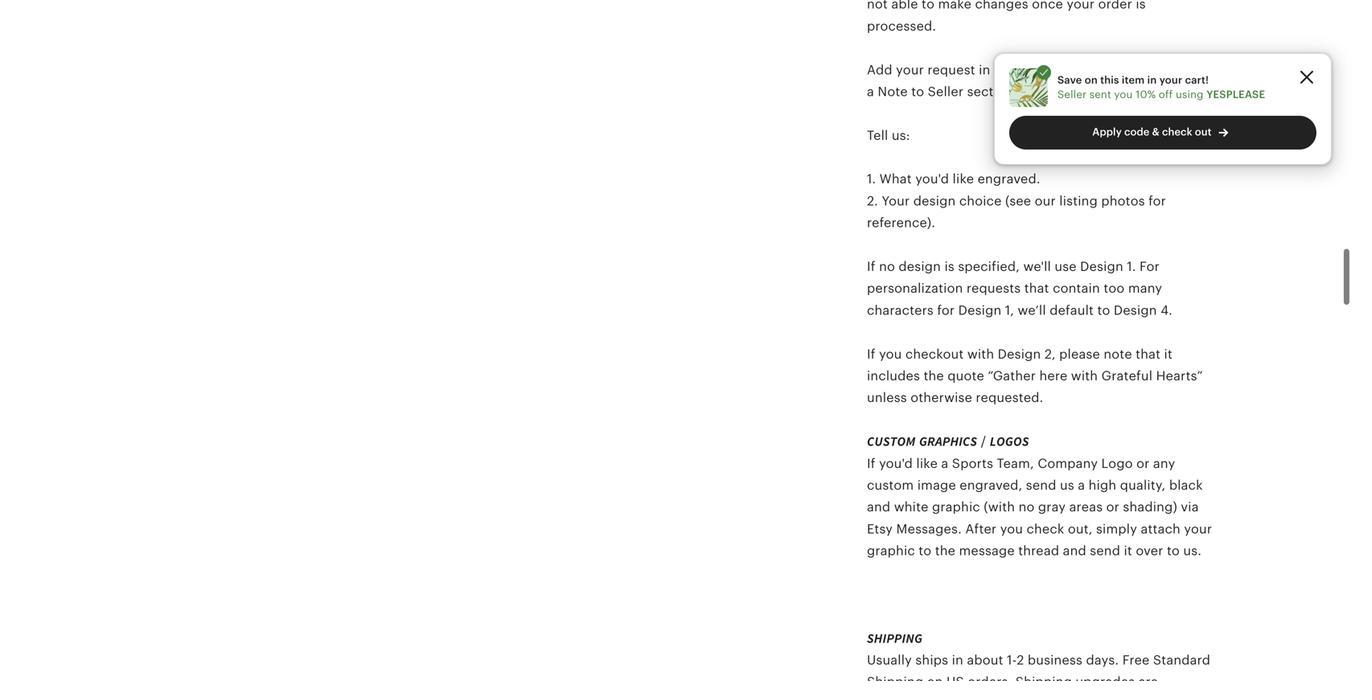 Task type: locate. For each thing, give the bounding box(es) containing it.
2 horizontal spatial you
[[1114, 88, 1133, 101]]

you'd right what
[[915, 172, 949, 186]]

1 vertical spatial graphic
[[867, 544, 915, 558]]

to right note
[[911, 84, 924, 99]]

0 horizontal spatial and
[[867, 500, 890, 514]]

1 vertical spatial you'd
[[879, 456, 913, 471]]

0 horizontal spatial that
[[1024, 281, 1049, 296]]

2 vertical spatial you
[[1000, 522, 1023, 536]]

in inside 𝙎𝙃𝙄𝙋𝙋𝙄𝙉𝙂 usually ships in about 1-2 business days. free standard shipping on us orders. shipping upgrades ar
[[952, 653, 963, 668]]

when
[[1017, 84, 1051, 99]]

for down personalization
[[937, 303, 955, 318]]

in up us
[[952, 653, 963, 668]]

to inside "add your request in the personalization box or the add a note to seller section when checking out."
[[911, 84, 924, 99]]

0 vertical spatial on
[[1085, 74, 1098, 86]]

add up note
[[867, 63, 892, 77]]

send up gray
[[1026, 478, 1056, 493]]

any
[[1153, 456, 1175, 471]]

1 vertical spatial that
[[1136, 347, 1161, 361]]

design up personalization
[[899, 259, 941, 274]]

in inside the save on this item in your cart! seller sent you 10% off using yesplease
[[1147, 74, 1157, 86]]

it
[[1164, 347, 1173, 361], [1124, 544, 1132, 558]]

high
[[1089, 478, 1116, 493]]

𝘾𝙐𝙎𝙏𝙊𝙈
[[867, 434, 916, 449]]

seller
[[928, 84, 964, 99], [1058, 88, 1087, 101]]

on down ships on the right bottom of page
[[927, 675, 943, 681]]

2 vertical spatial or
[[1106, 500, 1119, 514]]

0 vertical spatial no
[[879, 259, 895, 274]]

a
[[867, 84, 874, 99], [941, 456, 948, 471], [1078, 478, 1085, 493]]

1.
[[867, 172, 876, 186], [1127, 259, 1136, 274]]

&
[[1152, 126, 1160, 138]]

default
[[1050, 303, 1094, 318]]

for right photos
[[1149, 194, 1166, 208]]

engraved.
[[978, 172, 1040, 186]]

seller down save
[[1058, 88, 1087, 101]]

2 if from the top
[[867, 347, 876, 361]]

on up sent
[[1085, 74, 1098, 86]]

0 horizontal spatial 1.
[[867, 172, 876, 186]]

0 horizontal spatial a
[[867, 84, 874, 99]]

1 horizontal spatial add
[[1184, 63, 1210, 77]]

or
[[1143, 63, 1157, 77], [1136, 456, 1150, 471], [1106, 500, 1119, 514]]

0 horizontal spatial seller
[[928, 84, 964, 99]]

you down item
[[1114, 88, 1133, 101]]

1 horizontal spatial and
[[1063, 544, 1086, 558]]

to down too
[[1097, 303, 1110, 318]]

1 horizontal spatial shipping
[[1016, 675, 1072, 681]]

no left gray
[[1019, 500, 1035, 514]]

0 vertical spatial if
[[867, 259, 876, 274]]

box
[[1117, 63, 1140, 77]]

with down please
[[1071, 369, 1098, 383]]

out
[[1195, 126, 1212, 138]]

your inside the save on this item in your cart! seller sent you 10% off using yesplease
[[1159, 74, 1182, 86]]

0 horizontal spatial with
[[967, 347, 994, 361]]

or right the box
[[1143, 63, 1157, 77]]

like
[[953, 172, 974, 186], [916, 456, 938, 471]]

apply code & check out link
[[1009, 116, 1316, 150]]

section
[[967, 84, 1013, 99]]

1 horizontal spatial it
[[1164, 347, 1173, 361]]

to down messages.
[[919, 544, 932, 558]]

1 horizontal spatial in
[[979, 63, 990, 77]]

1 vertical spatial no
[[1019, 500, 1035, 514]]

shipping down business at bottom
[[1016, 675, 1072, 681]]

seller down the request
[[928, 84, 964, 99]]

with
[[967, 347, 994, 361], [1071, 369, 1098, 383]]

2 horizontal spatial your
[[1184, 522, 1212, 536]]

code
[[1124, 126, 1149, 138]]

1 horizontal spatial that
[[1136, 347, 1161, 361]]

it left over
[[1124, 544, 1132, 558]]

1 horizontal spatial for
[[1149, 194, 1166, 208]]

0 horizontal spatial no
[[879, 259, 895, 274]]

0 vertical spatial for
[[1149, 194, 1166, 208]]

0 horizontal spatial in
[[952, 653, 963, 668]]

that right note
[[1136, 347, 1161, 361]]

you'd down 𝘾𝙐𝙎𝙏𝙊𝙈
[[879, 456, 913, 471]]

on inside 𝙎𝙃𝙄𝙋𝙋𝙄𝙉𝙂 usually ships in about 1-2 business days. free standard shipping on us orders. shipping upgrades ar
[[927, 675, 943, 681]]

that inside if you checkout with design 2, please note that it includes the quote "gather here with grateful hearts" unless otherwise requested.
[[1136, 347, 1161, 361]]

1 horizontal spatial with
[[1071, 369, 1098, 383]]

and up etsy
[[867, 500, 890, 514]]

it inside if you checkout with design 2, please note that it includes the quote "gather here with grateful hearts" unless otherwise requested.
[[1164, 347, 1173, 361]]

design inside if no design is specified, we'll use design 1. for personalization requests that contain too many characters for design 1, we'll default to design 4.
[[899, 259, 941, 274]]

1 horizontal spatial on
[[1085, 74, 1098, 86]]

0 horizontal spatial you'd
[[879, 456, 913, 471]]

0 vertical spatial a
[[867, 84, 874, 99]]

if up personalization
[[867, 259, 876, 274]]

1. left for at the right
[[1127, 259, 1136, 274]]

apply
[[1092, 126, 1122, 138]]

1 vertical spatial design
[[899, 259, 941, 274]]

the down checkout
[[924, 369, 944, 383]]

to left us.
[[1167, 544, 1180, 558]]

if inside if no design is specified, we'll use design 1. for personalization requests that contain too many characters for design 1, we'll default to design 4.
[[867, 259, 876, 274]]

you inside the save on this item in your cart! seller sent you 10% off using yesplease
[[1114, 88, 1133, 101]]

to
[[911, 84, 924, 99], [1097, 303, 1110, 318], [919, 544, 932, 558], [1167, 544, 1180, 558]]

your up us.
[[1184, 522, 1212, 536]]

1. inside if no design is specified, we'll use design 1. for personalization requests that contain too many characters for design 1, we'll default to design 4.
[[1127, 259, 1136, 274]]

2 vertical spatial if
[[867, 456, 876, 471]]

if up "custom"
[[867, 456, 876, 471]]

after
[[965, 522, 997, 536]]

a right us
[[1078, 478, 1085, 493]]

design
[[1080, 259, 1123, 274], [958, 303, 1002, 318], [1114, 303, 1157, 318], [998, 347, 1041, 361]]

us:
[[892, 128, 910, 143]]

unless
[[867, 391, 907, 405]]

for
[[1140, 259, 1160, 274]]

1 vertical spatial 1.
[[1127, 259, 1136, 274]]

1 horizontal spatial no
[[1019, 500, 1035, 514]]

1 horizontal spatial 1.
[[1127, 259, 1136, 274]]

team,
[[997, 456, 1034, 471]]

1 horizontal spatial like
[[953, 172, 974, 186]]

design right your
[[913, 194, 956, 208]]

1 vertical spatial like
[[916, 456, 938, 471]]

like up choice
[[953, 172, 974, 186]]

0 horizontal spatial send
[[1026, 478, 1056, 493]]

1 vertical spatial check
[[1027, 522, 1064, 536]]

0 horizontal spatial for
[[937, 303, 955, 318]]

in for add your request in the personalization box or the add a note to seller section when checking out.
[[979, 63, 990, 77]]

your up note
[[896, 63, 924, 77]]

that
[[1024, 281, 1049, 296], [1136, 347, 1161, 361]]

1 vertical spatial if
[[867, 347, 876, 361]]

apply code & check out
[[1092, 126, 1212, 138]]

black
[[1169, 478, 1203, 493]]

1 horizontal spatial you'd
[[915, 172, 949, 186]]

no inside if no design is specified, we'll use design 1. for personalization requests that contain too many characters for design 1, we'll default to design 4.
[[879, 259, 895, 274]]

is
[[945, 259, 955, 274]]

0 horizontal spatial add
[[867, 63, 892, 77]]

your
[[896, 63, 924, 77], [1159, 74, 1182, 86], [1184, 522, 1212, 536]]

graphic
[[932, 500, 980, 514], [867, 544, 915, 558]]

for inside if no design is specified, we'll use design 1. for personalization requests that contain too many characters for design 1, we'll default to design 4.
[[937, 303, 955, 318]]

or left any
[[1136, 456, 1150, 471]]

0 horizontal spatial your
[[896, 63, 924, 77]]

0 horizontal spatial you
[[879, 347, 902, 361]]

usually
[[867, 653, 912, 668]]

0 vertical spatial 1.
[[867, 172, 876, 186]]

if up includes
[[867, 347, 876, 361]]

𝘾𝙐𝙎𝙏𝙊𝙈 𝙂𝙍𝘼𝙋𝙃𝙄𝘾𝙎 / 𝙇𝙊𝙂𝙊𝙎 if you'd like a sports team, company logo or any custom image engraved, send us a high quality, black and white graphic (with no gray areas or shading) via etsy messages. after you check out, simply attach your graphic to the message thread and send it over to us.
[[867, 434, 1212, 558]]

if inside if you checkout with design 2, please note that it includes the quote "gather here with grateful hearts" unless otherwise requested.
[[867, 347, 876, 361]]

company
[[1038, 456, 1098, 471]]

0 horizontal spatial on
[[927, 675, 943, 681]]

ships
[[916, 653, 948, 668]]

message
[[959, 544, 1015, 558]]

you
[[1114, 88, 1133, 101], [879, 347, 902, 361], [1000, 522, 1023, 536]]

in
[[979, 63, 990, 77], [1147, 74, 1157, 86], [952, 653, 963, 668]]

it up hearts"
[[1164, 347, 1173, 361]]

shipping down usually
[[867, 675, 923, 681]]

you inside if you checkout with design 2, please note that it includes the quote "gather here with grateful hearts" unless otherwise requested.
[[879, 347, 902, 361]]

1 horizontal spatial a
[[941, 456, 948, 471]]

send down simply
[[1090, 544, 1120, 558]]

1 horizontal spatial you
[[1000, 522, 1023, 536]]

1 vertical spatial and
[[1063, 544, 1086, 558]]

in up '10%'
[[1147, 74, 1157, 86]]

your up off
[[1159, 74, 1182, 86]]

in up section
[[979, 63, 990, 77]]

checkout
[[905, 347, 964, 361]]

you down (with
[[1000, 522, 1023, 536]]

1 vertical spatial for
[[937, 303, 955, 318]]

you'd inside 𝘾𝙐𝙎𝙏𝙊𝙈 𝙂𝙍𝘼𝙋𝙃𝙄𝘾𝙎 / 𝙇𝙊𝙂𝙊𝙎 if you'd like a sports team, company logo or any custom image engraved, send us a high quality, black and white graphic (with no gray areas or shading) via etsy messages. after you check out, simply attach your graphic to the message thread and send it over to us.
[[879, 456, 913, 471]]

over
[[1136, 544, 1163, 558]]

and down out,
[[1063, 544, 1086, 558]]

a left note
[[867, 84, 874, 99]]

2 horizontal spatial in
[[1147, 74, 1157, 86]]

0 horizontal spatial like
[[916, 456, 938, 471]]

that inside if no design is specified, we'll use design 1. for personalization requests that contain too many characters for design 1, we'll default to design 4.
[[1024, 281, 1049, 296]]

graphic down image at the bottom of the page
[[932, 500, 980, 514]]

0 horizontal spatial shipping
[[867, 675, 923, 681]]

0 horizontal spatial it
[[1124, 544, 1132, 558]]

or up simply
[[1106, 500, 1119, 514]]

2,
[[1045, 347, 1056, 361]]

0 horizontal spatial check
[[1027, 522, 1064, 536]]

1 vertical spatial it
[[1124, 544, 1132, 558]]

check right &
[[1162, 126, 1192, 138]]

1 horizontal spatial your
[[1159, 74, 1182, 86]]

the inside if you checkout with design 2, please note that it includes the quote "gather here with grateful hearts" unless otherwise requested.
[[924, 369, 944, 383]]

1 vertical spatial send
[[1090, 544, 1120, 558]]

it inside 𝘾𝙐𝙎𝙏𝙊𝙈 𝙂𝙍𝘼𝙋𝙃𝙄𝘾𝙎 / 𝙇𝙊𝙂𝙊𝙎 if you'd like a sports team, company logo or any custom image engraved, send us a high quality, black and white graphic (with no gray areas or shading) via etsy messages. after you check out, simply attach your graphic to the message thread and send it over to us.
[[1124, 544, 1132, 558]]

to inside if no design is specified, we'll use design 1. for personalization requests that contain too many characters for design 1, we'll default to design 4.
[[1097, 303, 1110, 318]]

via
[[1181, 500, 1199, 514]]

3 if from the top
[[867, 456, 876, 471]]

choice
[[959, 194, 1002, 208]]

1 shipping from the left
[[867, 675, 923, 681]]

𝙎𝙃𝙄𝙋𝙋𝙄𝙉𝙂 usually ships in about 1-2 business days. free standard shipping on us orders. shipping upgrades ar
[[867, 631, 1210, 681]]

and
[[867, 500, 890, 514], [1063, 544, 1086, 558]]

0 vertical spatial check
[[1162, 126, 1192, 138]]

check down gray
[[1027, 522, 1064, 536]]

10%
[[1136, 88, 1156, 101]]

1 if from the top
[[867, 259, 876, 274]]

you inside 𝘾𝙐𝙎𝙏𝙊𝙈 𝙂𝙍𝘼𝙋𝙃𝙄𝘾𝙎 / 𝙇𝙊𝙂𝙊𝙎 if you'd like a sports team, company logo or any custom image engraved, send us a high quality, black and white graphic (with no gray areas or shading) via etsy messages. after you check out, simply attach your graphic to the message thread and send it over to us.
[[1000, 522, 1023, 536]]

add up the using
[[1184, 63, 1210, 77]]

1 horizontal spatial check
[[1162, 126, 1192, 138]]

check
[[1162, 126, 1192, 138], [1027, 522, 1064, 536]]

in for 𝙎𝙃𝙄𝙋𝙋𝙄𝙉𝙂 usually ships in about 1-2 business days. free standard shipping on us orders. shipping upgrades ar
[[952, 653, 963, 668]]

no inside 𝘾𝙐𝙎𝙏𝙊𝙈 𝙂𝙍𝘼𝙋𝙃𝙄𝘾𝙎 / 𝙇𝙊𝙂𝙊𝙎 if you'd like a sports team, company logo or any custom image engraved, send us a high quality, black and white graphic (with no gray areas or shading) via etsy messages. after you check out, simply attach your graphic to the message thread and send it over to us.
[[1019, 500, 1035, 514]]

0 vertical spatial send
[[1026, 478, 1056, 493]]

in inside "add your request in the personalization box or the add a note to seller section when checking out."
[[979, 63, 990, 77]]

0 vertical spatial you
[[1114, 88, 1133, 101]]

if
[[867, 259, 876, 274], [867, 347, 876, 361], [867, 456, 876, 471]]

1. up 2.
[[867, 172, 876, 186]]

personalization
[[867, 281, 963, 296]]

with up quote
[[967, 347, 994, 361]]

0 vertical spatial you'd
[[915, 172, 949, 186]]

for
[[1149, 194, 1166, 208], [937, 303, 955, 318]]

0 vertical spatial or
[[1143, 63, 1157, 77]]

like inside 𝘾𝙐𝙎𝙏𝙊𝙈 𝙂𝙍𝘼𝙋𝙃𝙄𝘾𝙎 / 𝙇𝙊𝙂𝙊𝙎 if you'd like a sports team, company logo or any custom image engraved, send us a high quality, black and white graphic (with no gray areas or shading) via etsy messages. after you check out, simply attach your graphic to the message thread and send it over to us.
[[916, 456, 938, 471]]

0 vertical spatial design
[[913, 194, 956, 208]]

we'll
[[1023, 259, 1051, 274]]

out,
[[1068, 522, 1093, 536]]

2 horizontal spatial a
[[1078, 478, 1085, 493]]

1 vertical spatial a
[[941, 456, 948, 471]]

contain
[[1053, 281, 1100, 296]]

1 horizontal spatial seller
[[1058, 88, 1087, 101]]

sent
[[1089, 88, 1111, 101]]

0 vertical spatial it
[[1164, 347, 1173, 361]]

a down 𝙂𝙍𝘼𝙋𝙃𝙄𝘾𝙎
[[941, 456, 948, 471]]

1 vertical spatial on
[[927, 675, 943, 681]]

graphic down etsy
[[867, 544, 915, 558]]

no up personalization
[[879, 259, 895, 274]]

design inside 1. what you'd like engraved. 2. your design choice (see our listing photos for reference).
[[913, 194, 956, 208]]

0 vertical spatial that
[[1024, 281, 1049, 296]]

1. inside 1. what you'd like engraved. 2. your design choice (see our listing photos for reference).
[[867, 172, 876, 186]]

that down we'll
[[1024, 281, 1049, 296]]

1,
[[1005, 303, 1014, 318]]

the down messages.
[[935, 544, 955, 558]]

design up "gather
[[998, 347, 1041, 361]]

0 vertical spatial like
[[953, 172, 974, 186]]

0 vertical spatial with
[[967, 347, 994, 361]]

for inside 1. what you'd like engraved. 2. your design choice (see our listing photos for reference).
[[1149, 194, 1166, 208]]

logo
[[1101, 456, 1133, 471]]

seller inside the save on this item in your cart! seller sent you 10% off using yesplease
[[1058, 88, 1087, 101]]

like up image at the bottom of the page
[[916, 456, 938, 471]]

1 vertical spatial you
[[879, 347, 902, 361]]

add your request in the personalization box or the add a note to seller section when checking out.
[[867, 63, 1210, 99]]

us.
[[1183, 544, 1202, 558]]

like inside 1. what you'd like engraved. 2. your design choice (see our listing photos for reference).
[[953, 172, 974, 186]]

the up section
[[994, 63, 1014, 77]]

your inside 𝘾𝙐𝙎𝙏𝙊𝙈 𝙂𝙍𝘼𝙋𝙃𝙄𝘾𝙎 / 𝙇𝙊𝙂𝙊𝙎 if you'd like a sports team, company logo or any custom image engraved, send us a high quality, black and white graphic (with no gray areas or shading) via etsy messages. after you check out, simply attach your graphic to the message thread and send it over to us.
[[1184, 522, 1212, 536]]

0 vertical spatial graphic
[[932, 500, 980, 514]]

you up includes
[[879, 347, 902, 361]]



Task type: vqa. For each thing, say whether or not it's contained in the screenshot.
the leftmost on
yes



Task type: describe. For each thing, give the bounding box(es) containing it.
many
[[1128, 281, 1162, 296]]

seller inside "add your request in the personalization box or the add a note to seller section when checking out."
[[928, 84, 964, 99]]

free
[[1122, 653, 1150, 668]]

1 vertical spatial with
[[1071, 369, 1098, 383]]

requests
[[967, 281, 1021, 296]]

design inside if you checkout with design 2, please note that it includes the quote "gather here with grateful hearts" unless otherwise requested.
[[998, 347, 1041, 361]]

cart!
[[1185, 74, 1209, 86]]

you'd inside 1. what you'd like engraved. 2. your design choice (see our listing photos for reference).
[[915, 172, 949, 186]]

simply
[[1096, 522, 1137, 536]]

(with
[[984, 500, 1015, 514]]

2 vertical spatial a
[[1078, 478, 1085, 493]]

2 add from the left
[[1184, 63, 1210, 77]]

if you checkout with design 2, please note that it includes the quote "gather here with grateful hearts" unless otherwise requested.
[[867, 347, 1203, 405]]

0 vertical spatial and
[[867, 500, 890, 514]]

request
[[928, 63, 975, 77]]

yesplease
[[1206, 88, 1265, 101]]

using
[[1176, 88, 1204, 101]]

upgrades
[[1076, 675, 1135, 681]]

or inside "add your request in the personalization box or the add a note to seller section when checking out."
[[1143, 63, 1157, 77]]

thread
[[1018, 544, 1059, 558]]

save on this item in your cart! seller sent you 10% off using yesplease
[[1058, 74, 1265, 101]]

business
[[1028, 653, 1082, 668]]

design down requests
[[958, 303, 1002, 318]]

listing
[[1059, 194, 1098, 208]]

reference).
[[867, 216, 935, 230]]

us
[[1060, 478, 1074, 493]]

this
[[1100, 74, 1119, 86]]

requested.
[[976, 391, 1043, 405]]

item
[[1122, 74, 1145, 86]]

𝙎𝙃𝙄𝙋𝙋𝙄𝙉𝙂
[[867, 631, 922, 646]]

gray
[[1038, 500, 1066, 514]]

messages.
[[896, 522, 962, 536]]

white
[[894, 500, 929, 514]]

the inside 𝘾𝙐𝙎𝙏𝙊𝙈 𝙂𝙍𝘼𝙋𝙃𝙄𝘾𝙎 / 𝙇𝙊𝙂𝙊𝙎 if you'd like a sports team, company logo or any custom image engraved, send us a high quality, black and white graphic (with no gray areas or shading) via etsy messages. after you check out, simply attach your graphic to the message thread and send it over to us.
[[935, 544, 955, 558]]

hearts"
[[1156, 369, 1203, 383]]

1-
[[1007, 653, 1017, 668]]

specified,
[[958, 259, 1020, 274]]

tell
[[867, 128, 888, 143]]

if for if you checkout with design 2, please note that it includes the quote "gather here with grateful hearts" unless otherwise requested.
[[867, 347, 876, 361]]

a inside "add your request in the personalization box or the add a note to seller section when checking out."
[[867, 84, 874, 99]]

what
[[880, 172, 912, 186]]

1 horizontal spatial graphic
[[932, 500, 980, 514]]

if no design is specified, we'll use design 1. for personalization requests that contain too many characters for design 1, we'll default to design 4.
[[867, 259, 1173, 318]]

us
[[947, 675, 964, 681]]

note
[[878, 84, 908, 99]]

(see
[[1005, 194, 1031, 208]]

off
[[1159, 88, 1173, 101]]

please
[[1059, 347, 1100, 361]]

quality,
[[1120, 478, 1166, 493]]

personalization
[[1018, 63, 1113, 77]]

1 add from the left
[[867, 63, 892, 77]]

engraved,
[[960, 478, 1022, 493]]

4.
[[1161, 303, 1173, 318]]

our
[[1035, 194, 1056, 208]]

design up too
[[1080, 259, 1123, 274]]

photos
[[1101, 194, 1145, 208]]

includes
[[867, 369, 920, 383]]

1 vertical spatial or
[[1136, 456, 1150, 471]]

1 horizontal spatial send
[[1090, 544, 1120, 558]]

checking
[[1054, 84, 1112, 99]]

your inside "add your request in the personalization box or the add a note to seller section when checking out."
[[896, 63, 924, 77]]

etsy
[[867, 522, 893, 536]]

2
[[1017, 653, 1024, 668]]

here
[[1039, 369, 1067, 383]]

on inside the save on this item in your cart! seller sent you 10% off using yesplease
[[1085, 74, 1098, 86]]

we'll
[[1018, 303, 1046, 318]]

the up off
[[1160, 63, 1181, 77]]

otherwise
[[911, 391, 972, 405]]

shading)
[[1123, 500, 1177, 514]]

check inside 𝘾𝙐𝙎𝙏𝙊𝙈 𝙂𝙍𝘼𝙋𝙃𝙄𝘾𝙎 / 𝙇𝙊𝙂𝙊𝙎 if you'd like a sports team, company logo or any custom image engraved, send us a high quality, black and white graphic (with no gray areas or shading) via etsy messages. after you check out, simply attach your graphic to the message thread and send it over to us.
[[1027, 522, 1064, 536]]

out.
[[1116, 84, 1140, 99]]

tell us:
[[867, 128, 910, 143]]

2 shipping from the left
[[1016, 675, 1072, 681]]

save
[[1058, 74, 1082, 86]]

about
[[967, 653, 1003, 668]]

days.
[[1086, 653, 1119, 668]]

orders.
[[968, 675, 1012, 681]]

sports
[[952, 456, 993, 471]]

0 horizontal spatial graphic
[[867, 544, 915, 558]]

design down many
[[1114, 303, 1157, 318]]

note
[[1104, 347, 1132, 361]]

𝙂𝙍𝘼𝙋𝙃𝙄𝘾𝙎
[[919, 434, 977, 449]]

attach
[[1141, 522, 1181, 536]]

/
[[981, 434, 986, 449]]

standard
[[1153, 653, 1210, 668]]

𝙇𝙊𝙂𝙊𝙎
[[990, 434, 1029, 449]]

areas
[[1069, 500, 1103, 514]]

too
[[1104, 281, 1125, 296]]

if for if no design is specified, we'll use design 1. for personalization requests that contain too many characters for design 1, we'll default to design 4.
[[867, 259, 876, 274]]

if inside 𝘾𝙐𝙎𝙏𝙊𝙈 𝙂𝙍𝘼𝙋𝙃𝙄𝘾𝙎 / 𝙇𝙊𝙂𝙊𝙎 if you'd like a sports team, company logo or any custom image engraved, send us a high quality, black and white graphic (with no gray areas or shading) via etsy messages. after you check out, simply attach your graphic to the message thread and send it over to us.
[[867, 456, 876, 471]]

2.
[[867, 194, 878, 208]]

custom
[[867, 478, 914, 493]]

1. what you'd like engraved. 2. your design choice (see our listing photos for reference).
[[867, 172, 1166, 230]]

"gather
[[988, 369, 1036, 383]]



